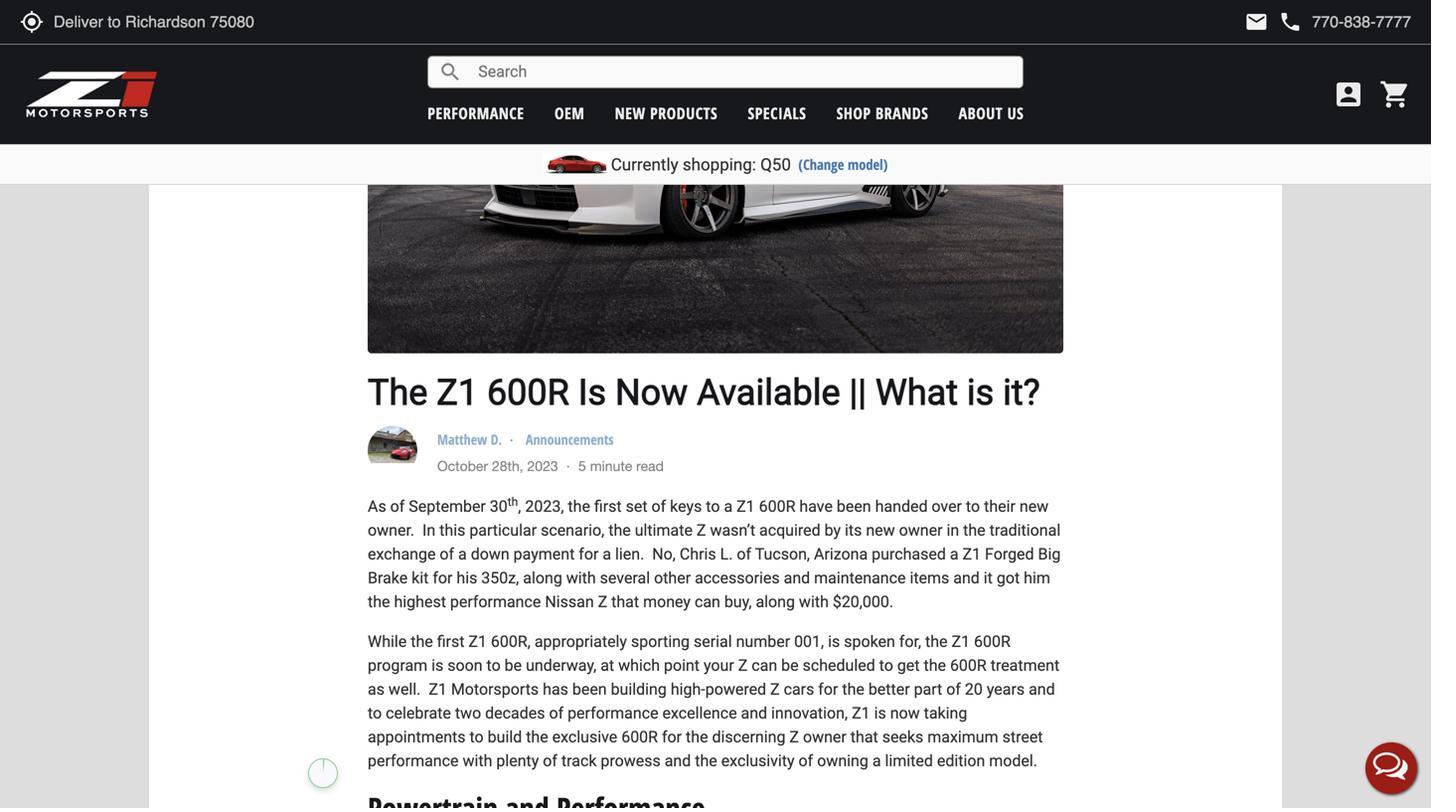 Task type: vqa. For each thing, say whether or not it's contained in the screenshot.
reducing inside Our custom-fit design matches the contour and shape of your Z's windshield, reducing sunlight penetration into the cabin and blocking the sun's damaging UV rays. During the summer months, this will help keep your steering wheel and shift knob from becoming unbearably hot! When the warm season passes and cool weather sets in, flip your sunshade over and use the dark side to draw in the sun's warmth and combat windshield frost. When not in use, your sunshade can be folded and stored in the included storage bag. Z1 Sunshades are made with durable multi-layer construction to ensure they can withstand the test of time.
no



Task type: describe. For each thing, give the bounding box(es) containing it.
can inside , 2023, the first set of keys to a z1 600r have been handed over to their new owner.  in this particular scenario, the ultimate z wasn't acquired by its new owner in the traditional exchange of a down payment for a lien.  no, chris l. of tucson, arizona purchased a z1 forged big brake kit for his 350z, along with several other accessories and maintenance items and it got him the highest performance nissan z that money can buy, along with $20,000.
[[695, 592, 720, 611]]

appointments
[[368, 727, 466, 746]]

other
[[654, 568, 691, 587]]

0 horizontal spatial new
[[615, 102, 646, 124]]

new products
[[615, 102, 718, 124]]

model.
[[989, 751, 1038, 770]]

forged
[[985, 544, 1034, 563]]

owner inside , 2023, the first set of keys to a z1 600r have been handed over to their new owner.  in this particular scenario, the ultimate z wasn't acquired by its new owner in the traditional exchange of a down payment for a lien.  no, chris l. of tucson, arizona purchased a z1 forged big brake kit for his 350z, along with several other accessories and maintenance items and it got him the highest performance nissan z that money can buy, along with $20,000.
[[899, 521, 943, 539]]

highest
[[394, 592, 446, 611]]

(change model) link
[[799, 155, 888, 174]]

with inside while the first z1 600r, appropriately sporting serial number 001, is spoken for, the z1 600r program is soon to be underway, at which point your z can be scheduled to get the 600r treatment as well.  z1 motorsports has been building high-powered z cars for the better part of 20 years and to celebrate two decades of performance excellence and innovation, z1 is now taking appointments to build the exclusive 600r for the discerning z owner that seeks maximum street performance with plenty of track prowess and the exclusivity of owning a limited edition model.
[[463, 751, 492, 770]]

what
[[876, 371, 958, 413]]

600r up treatment
[[974, 632, 1011, 651]]

,
[[518, 497, 521, 516]]

my_location
[[20, 10, 44, 34]]

limited
[[885, 751, 933, 770]]

20
[[965, 680, 983, 699]]

keys
[[670, 497, 702, 516]]

mail phone
[[1245, 10, 1302, 34]]

1 vertical spatial along
[[756, 592, 795, 611]]

(change
[[799, 155, 844, 174]]

the
[[368, 371, 428, 413]]

announcements link
[[526, 430, 614, 449]]

z1 up wasn't
[[737, 497, 755, 516]]

particular
[[469, 521, 537, 539]]

z down several
[[598, 592, 607, 611]]

motorsports
[[451, 680, 539, 699]]

plenty
[[496, 751, 539, 770]]

september
[[409, 497, 486, 516]]

matthew d. image
[[368, 426, 417, 463]]

search
[[439, 60, 462, 84]]

and up discerning
[[741, 703, 767, 722]]

is left now
[[874, 703, 886, 722]]

number
[[736, 632, 790, 651]]

30
[[490, 497, 508, 516]]

350z,
[[481, 568, 519, 587]]

specials
[[748, 102, 806, 124]]

performance down the search
[[428, 102, 524, 124]]

||
[[849, 371, 867, 413]]

us
[[1007, 102, 1024, 124]]

that inside , 2023, the first set of keys to a z1 600r have been handed over to their new owner.  in this particular scenario, the ultimate z wasn't acquired by its new owner in the traditional exchange of a down payment for a lien.  no, chris l. of tucson, arizona purchased a z1 forged big brake kit for his 350z, along with several other accessories and maintenance items and it got him the highest performance nissan z that money can buy, along with $20,000.
[[611, 592, 639, 611]]

by
[[825, 521, 841, 539]]

d.
[[491, 430, 502, 449]]

of left 20 at the bottom of the page
[[946, 680, 961, 699]]

q50
[[760, 155, 791, 174]]

cars
[[784, 680, 814, 699]]

the z1 600r is now available || what is it?
[[368, 371, 1040, 413]]

sporting
[[631, 632, 690, 651]]

owning
[[817, 751, 869, 770]]

0 horizontal spatial along
[[523, 568, 562, 587]]

taking
[[924, 703, 967, 722]]

acquired
[[759, 521, 821, 539]]

z1 left forged
[[963, 544, 981, 563]]

new products link
[[615, 102, 718, 124]]

performance down appointments
[[368, 751, 459, 770]]

, 2023, the first set of keys to a z1 600r have been handed over to their new owner.  in this particular scenario, the ultimate z wasn't acquired by its new owner in the traditional exchange of a down payment for a lien.  no, chris l. of tucson, arizona purchased a z1 forged big brake kit for his 350z, along with several other accessories and maintenance items and it got him the highest performance nissan z that money can buy, along with $20,000.
[[368, 497, 1061, 611]]

its
[[845, 521, 862, 539]]

buy,
[[724, 592, 752, 611]]

and down treatment
[[1029, 680, 1055, 699]]

the z1 600r is now available || what is it? image
[[368, 0, 1064, 353]]

5
[[579, 457, 586, 474]]

first inside , 2023, the first set of keys to a z1 600r have been handed over to their new owner.  in this particular scenario, the ultimate z wasn't acquired by its new owner in the traditional exchange of a down payment for a lien.  no, chris l. of tucson, arizona purchased a z1 forged big brake kit for his 350z, along with several other accessories and maintenance items and it got him the highest performance nissan z that money can buy, along with $20,000.
[[594, 497, 622, 516]]

has
[[543, 680, 568, 699]]

shop
[[837, 102, 871, 124]]

600r up d.
[[487, 371, 569, 413]]

wasn't
[[710, 521, 755, 539]]

treatment
[[991, 656, 1060, 675]]

z1 up matthew
[[437, 371, 478, 413]]

z1 up 20 at the bottom of the page
[[952, 632, 970, 651]]

his
[[457, 568, 477, 587]]

in
[[947, 521, 959, 539]]

been inside , 2023, the first set of keys to a z1 600r have been handed over to their new owner.  in this particular scenario, the ultimate z wasn't acquired by its new owner in the traditional exchange of a down payment for a lien.  no, chris l. of tucson, arizona purchased a z1 forged big brake kit for his 350z, along with several other accessories and maintenance items and it got him the highest performance nissan z that money can buy, along with $20,000.
[[837, 497, 871, 516]]

to right "keys"
[[706, 497, 720, 516]]

their
[[984, 497, 1016, 516]]

as
[[368, 497, 386, 516]]

and left it
[[953, 568, 980, 587]]

specials link
[[748, 102, 806, 124]]

better
[[869, 680, 910, 699]]

set
[[626, 497, 648, 516]]

money
[[643, 592, 691, 611]]

announcements october 28th, 2023
[[437, 430, 614, 474]]

of left track on the left bottom of the page
[[543, 751, 558, 770]]

$20,000.
[[833, 592, 894, 611]]

Search search field
[[462, 57, 1023, 87]]

can inside while the first z1 600r, appropriately sporting serial number 001, is spoken for, the z1 600r program is soon to be underway, at which point your z can be scheduled to get the 600r treatment as well.  z1 motorsports has been building high-powered z cars for the better part of 20 years and to celebrate two decades of performance excellence and innovation, z1 is now taking appointments to build the exclusive 600r for the discerning z owner that seeks maximum street performance with plenty of track prowess and the exclusivity of owning a limited edition model.
[[752, 656, 777, 675]]

it?
[[1003, 371, 1040, 413]]

1 vertical spatial with
[[799, 592, 829, 611]]

now
[[890, 703, 920, 722]]

a down in
[[950, 544, 959, 563]]

exchange
[[368, 544, 436, 563]]

for right kit
[[433, 568, 453, 587]]

at
[[601, 656, 614, 675]]

2 be from the left
[[781, 656, 799, 675]]

high-
[[671, 680, 705, 699]]

z right your
[[738, 656, 748, 675]]

and down tucson,
[[784, 568, 810, 587]]

maximum
[[928, 727, 999, 746]]

big
[[1038, 544, 1061, 563]]

account_box link
[[1328, 79, 1370, 110]]

shopping_cart
[[1380, 79, 1411, 110]]

years
[[987, 680, 1025, 699]]

purchased
[[872, 544, 946, 563]]

z1 up celebrate
[[429, 680, 447, 699]]

him
[[1024, 568, 1050, 587]]



Task type: locate. For each thing, give the bounding box(es) containing it.
build
[[488, 727, 522, 746]]

600r up prowess
[[621, 727, 658, 746]]

handed
[[875, 497, 928, 516]]

0 vertical spatial can
[[695, 592, 720, 611]]

001,
[[794, 632, 824, 651]]

2023
[[527, 457, 558, 474]]

matthew d.
[[437, 430, 505, 449]]

1 horizontal spatial owner
[[899, 521, 943, 539]]

z left cars
[[770, 680, 780, 699]]

discerning
[[712, 727, 786, 746]]

two
[[455, 703, 481, 722]]

a up wasn't
[[724, 497, 733, 516]]

0 horizontal spatial can
[[695, 592, 720, 611]]

0 horizontal spatial with
[[463, 751, 492, 770]]

owner up purchased
[[899, 521, 943, 539]]

been up its
[[837, 497, 871, 516]]

shop brands link
[[837, 102, 929, 124]]

1 horizontal spatial first
[[594, 497, 622, 516]]

of right 'as'
[[390, 497, 405, 516]]

matthew d. link
[[437, 430, 505, 449]]

can
[[695, 592, 720, 611], [752, 656, 777, 675]]

no,
[[652, 544, 676, 563]]

new up currently
[[615, 102, 646, 124]]

for
[[579, 544, 599, 563], [433, 568, 453, 587], [818, 680, 838, 699], [662, 727, 682, 746]]

shopping:
[[683, 155, 756, 174]]

be down 600r,
[[505, 656, 522, 675]]

celebrate
[[386, 703, 451, 722]]

2 vertical spatial with
[[463, 751, 492, 770]]

1 vertical spatial first
[[437, 632, 465, 651]]

1 horizontal spatial can
[[752, 656, 777, 675]]

to down as
[[368, 703, 382, 722]]

600r,
[[491, 632, 531, 651]]

to up motorsports
[[487, 656, 501, 675]]

which
[[618, 656, 660, 675]]

products
[[650, 102, 718, 124]]

soon
[[447, 656, 483, 675]]

this
[[439, 521, 466, 539]]

performance inside , 2023, the first set of keys to a z1 600r have been handed over to their new owner.  in this particular scenario, the ultimate z wasn't acquired by its new owner in the traditional exchange of a down payment for a lien.  no, chris l. of tucson, arizona purchased a z1 forged big brake kit for his 350z, along with several other accessories and maintenance items and it got him the highest performance nissan z that money can buy, along with $20,000.
[[450, 592, 541, 611]]

can down number
[[752, 656, 777, 675]]

with down build
[[463, 751, 492, 770]]

1 horizontal spatial along
[[756, 592, 795, 611]]

with up 001,
[[799, 592, 829, 611]]

traditional
[[990, 521, 1061, 539]]

phone
[[1279, 10, 1302, 34]]

is left it?
[[967, 371, 994, 413]]

oem
[[555, 102, 585, 124]]

phone link
[[1279, 10, 1411, 34]]

0 horizontal spatial first
[[437, 632, 465, 651]]

1 horizontal spatial new
[[866, 521, 895, 539]]

available
[[697, 371, 840, 413]]

0 vertical spatial been
[[837, 497, 871, 516]]

1 horizontal spatial with
[[566, 568, 596, 587]]

0 horizontal spatial be
[[505, 656, 522, 675]]

0 vertical spatial along
[[523, 568, 562, 587]]

for down the scenario,
[[579, 544, 599, 563]]

part
[[914, 680, 943, 699]]

edition
[[937, 751, 985, 770]]

currently
[[611, 155, 678, 174]]

building
[[611, 680, 667, 699]]

z1 motorsports logo image
[[25, 70, 159, 119]]

for down the scheduled
[[818, 680, 838, 699]]

brake
[[368, 568, 408, 587]]

of right the set
[[652, 497, 666, 516]]

seeks
[[882, 727, 924, 746]]

with
[[566, 568, 596, 587], [799, 592, 829, 611], [463, 751, 492, 770]]

ultimate
[[635, 521, 693, 539]]

performance down 350z,
[[450, 592, 541, 611]]

scheduled
[[803, 656, 875, 675]]

underway,
[[526, 656, 597, 675]]

2 vertical spatial new
[[866, 521, 895, 539]]

exclusivity
[[721, 751, 795, 770]]

brands
[[876, 102, 929, 124]]

a up several
[[603, 544, 611, 563]]

that up 'owning'
[[851, 727, 878, 746]]

october
[[437, 457, 488, 474]]

first up soon
[[437, 632, 465, 651]]

1 horizontal spatial been
[[837, 497, 871, 516]]

arizona
[[814, 544, 868, 563]]

excellence
[[662, 703, 737, 722]]

2 horizontal spatial new
[[1020, 497, 1049, 516]]

over
[[932, 497, 962, 516]]

0 vertical spatial with
[[566, 568, 596, 587]]

with up nissan
[[566, 568, 596, 587]]

your
[[704, 656, 734, 675]]

tucson,
[[755, 544, 810, 563]]

program
[[368, 656, 428, 675]]

of
[[390, 497, 405, 516], [652, 497, 666, 516], [440, 544, 454, 563], [737, 544, 751, 563], [946, 680, 961, 699], [549, 703, 564, 722], [543, 751, 558, 770], [799, 751, 813, 770]]

a up his
[[458, 544, 467, 563]]

serial
[[694, 632, 732, 651]]

be
[[505, 656, 522, 675], [781, 656, 799, 675]]

1 vertical spatial that
[[851, 727, 878, 746]]

1 vertical spatial can
[[752, 656, 777, 675]]

z1 up soon
[[469, 632, 487, 651]]

1 horizontal spatial be
[[781, 656, 799, 675]]

and
[[784, 568, 810, 587], [953, 568, 980, 587], [1029, 680, 1055, 699], [741, 703, 767, 722], [665, 751, 691, 770]]

owner
[[899, 521, 943, 539], [803, 727, 847, 746]]

read
[[636, 457, 664, 474]]

as of september 30 th
[[368, 495, 518, 516]]

in
[[422, 521, 436, 539]]

1 vertical spatial been
[[572, 680, 607, 699]]

mail link
[[1245, 10, 1269, 34]]

while the first z1 600r, appropriately sporting serial number 001, is spoken for, the z1 600r program is soon to be underway, at which point your z can be scheduled to get the 600r treatment as well.  z1 motorsports has been building high-powered z cars for the better part of 20 years and to celebrate two decades of performance excellence and innovation, z1 is now taking appointments to build the exclusive 600r for the discerning z owner that seeks maximum street performance with plenty of track prowess and the exclusivity of owning a limited edition model.
[[368, 632, 1060, 770]]

of left 'owning'
[[799, 751, 813, 770]]

is
[[578, 371, 606, 413]]

that down several
[[611, 592, 639, 611]]

point
[[664, 656, 700, 675]]

600r inside , 2023, the first set of keys to a z1 600r have been handed over to their new owner.  in this particular scenario, the ultimate z wasn't acquired by its new owner in the traditional exchange of a down payment for a lien.  no, chris l. of tucson, arizona purchased a z1 forged big brake kit for his 350z, along with several other accessories and maintenance items and it got him the highest performance nissan z that money can buy, along with $20,000.
[[759, 497, 796, 516]]

0 horizontal spatial been
[[572, 680, 607, 699]]

for down excellence
[[662, 727, 682, 746]]

as
[[368, 680, 385, 699]]

of inside "as of september 30 th"
[[390, 497, 405, 516]]

model)
[[848, 155, 888, 174]]

along right buy,
[[756, 592, 795, 611]]

to left get in the bottom right of the page
[[879, 656, 893, 675]]

owner inside while the first z1 600r, appropriately sporting serial number 001, is spoken for, the z1 600r program is soon to be underway, at which point your z can be scheduled to get the 600r treatment as well.  z1 motorsports has been building high-powered z cars for the better part of 20 years and to celebrate two decades of performance excellence and innovation, z1 is now taking appointments to build the exclusive 600r for the discerning z owner that seeks maximum street performance with plenty of track prowess and the exclusivity of owning a limited edition model.
[[803, 727, 847, 746]]

z down innovation,
[[790, 727, 799, 746]]

currently shopping: q50 (change model)
[[611, 155, 888, 174]]

of down this
[[440, 544, 454, 563]]

along down payment
[[523, 568, 562, 587]]

about us
[[959, 102, 1024, 124]]

announcements
[[526, 430, 614, 449]]

down
[[471, 544, 510, 563]]

600r up 20 at the bottom of the page
[[950, 656, 987, 675]]

0 horizontal spatial owner
[[803, 727, 847, 746]]

0 vertical spatial new
[[615, 102, 646, 124]]

be up cars
[[781, 656, 799, 675]]

get
[[897, 656, 920, 675]]

1 vertical spatial new
[[1020, 497, 1049, 516]]

got
[[997, 568, 1020, 587]]

performance down the building
[[568, 703, 659, 722]]

while
[[368, 632, 407, 651]]

to right over
[[966, 497, 980, 516]]

5 minute read
[[579, 457, 664, 474]]

minute
[[590, 457, 632, 474]]

and right prowess
[[665, 751, 691, 770]]

to down two at left bottom
[[470, 727, 484, 746]]

first inside while the first z1 600r, appropriately sporting serial number 001, is spoken for, the z1 600r program is soon to be underway, at which point your z can be scheduled to get the 600r treatment as well.  z1 motorsports has been building high-powered z cars for the better part of 20 years and to celebrate two decades of performance excellence and innovation, z1 is now taking appointments to build the exclusive 600r for the discerning z owner that seeks maximum street performance with plenty of track prowess and the exclusivity of owning a limited edition model.
[[437, 632, 465, 651]]

is
[[967, 371, 994, 413], [828, 632, 840, 651], [431, 656, 444, 675], [874, 703, 886, 722]]

matthew
[[437, 430, 487, 449]]

a left limited on the right bottom of page
[[872, 751, 881, 770]]

l.
[[720, 544, 733, 563]]

600r up the acquired
[[759, 497, 796, 516]]

been inside while the first z1 600r, appropriately sporting serial number 001, is spoken for, the z1 600r program is soon to be underway, at which point your z can be scheduled to get the 600r treatment as well.  z1 motorsports has been building high-powered z cars for the better part of 20 years and to celebrate two decades of performance excellence and innovation, z1 is now taking appointments to build the exclusive 600r for the discerning z owner that seeks maximum street performance with plenty of track prowess and the exclusivity of owning a limited edition model.
[[572, 680, 607, 699]]

is left soon
[[431, 656, 444, 675]]

street
[[1002, 727, 1043, 746]]

a inside while the first z1 600r, appropriately sporting serial number 001, is spoken for, the z1 600r program is soon to be underway, at which point your z can be scheduled to get the 600r treatment as well.  z1 motorsports has been building high-powered z cars for the better part of 20 years and to celebrate two decades of performance excellence and innovation, z1 is now taking appointments to build the exclusive 600r for the discerning z owner that seeks maximum street performance with plenty of track prowess and the exclusivity of owning a limited edition model.
[[872, 751, 881, 770]]

600r
[[487, 371, 569, 413], [759, 497, 796, 516], [974, 632, 1011, 651], [950, 656, 987, 675], [621, 727, 658, 746]]

0 vertical spatial first
[[594, 497, 622, 516]]

z1 down better
[[852, 703, 870, 722]]

1 be from the left
[[505, 656, 522, 675]]

prowess
[[601, 751, 661, 770]]

kit
[[412, 568, 429, 587]]

0 horizontal spatial that
[[611, 592, 639, 611]]

2 horizontal spatial with
[[799, 592, 829, 611]]

0 vertical spatial owner
[[899, 521, 943, 539]]

accessories
[[695, 568, 780, 587]]

that
[[611, 592, 639, 611], [851, 727, 878, 746]]

1 vertical spatial owner
[[803, 727, 847, 746]]

0 vertical spatial that
[[611, 592, 639, 611]]

of right l.
[[737, 544, 751, 563]]

powered
[[705, 680, 766, 699]]

new up traditional
[[1020, 497, 1049, 516]]

can left buy,
[[695, 592, 720, 611]]

that inside while the first z1 600r, appropriately sporting serial number 001, is spoken for, the z1 600r program is soon to be underway, at which point your z can be scheduled to get the 600r treatment as well.  z1 motorsports has been building high-powered z cars for the better part of 20 years and to celebrate two decades of performance excellence and innovation, z1 is now taking appointments to build the exclusive 600r for the discerning z owner that seeks maximum street performance with plenty of track prowess and the exclusivity of owning a limited edition model.
[[851, 727, 878, 746]]

1 horizontal spatial that
[[851, 727, 878, 746]]

nissan
[[545, 592, 594, 611]]

of down has
[[549, 703, 564, 722]]

items
[[910, 568, 950, 587]]

been down at
[[572, 680, 607, 699]]

first left the set
[[594, 497, 622, 516]]

z up chris
[[697, 521, 706, 539]]

payment
[[514, 544, 575, 563]]

owner down innovation,
[[803, 727, 847, 746]]

is up the scheduled
[[828, 632, 840, 651]]

new right its
[[866, 521, 895, 539]]



